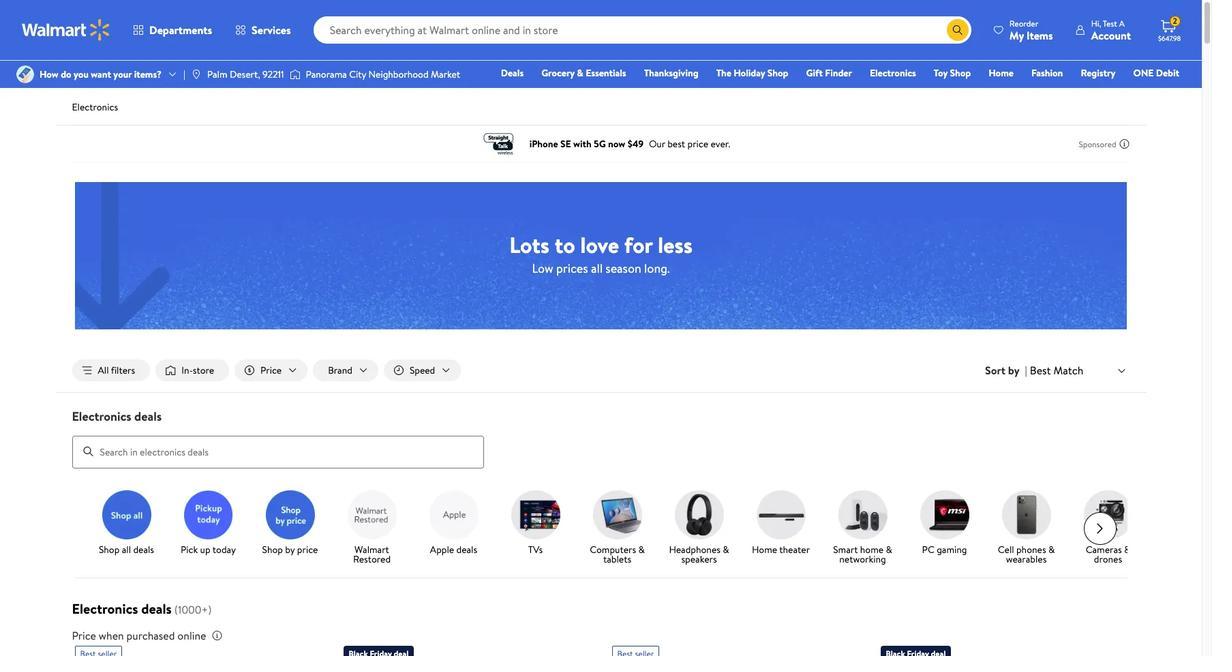 Task type: vqa. For each thing, say whether or not it's contained in the screenshot.
How
yes



Task type: locate. For each thing, give the bounding box(es) containing it.
items?
[[134, 67, 162, 81]]

when
[[99, 628, 124, 643]]

0 horizontal spatial |
[[183, 67, 185, 81]]

price inside price "dropdown button"
[[261, 363, 282, 377]]

electronics inside electronics link
[[870, 66, 916, 80]]

panorama city neighborhood market
[[306, 67, 460, 81]]

to
[[555, 229, 575, 259]]

electronics link
[[864, 65, 923, 80]]

0 horizontal spatial price
[[72, 628, 96, 643]]

pc
[[922, 543, 935, 556]]

electronics up search image
[[72, 408, 131, 425]]

1 horizontal spatial  image
[[191, 69, 202, 80]]

2 $647.98
[[1159, 15, 1181, 43]]

0 horizontal spatial  image
[[16, 65, 34, 83]]

1 horizontal spatial by
[[1008, 363, 1020, 378]]

walmart restored image
[[347, 490, 397, 539]]

online
[[178, 628, 206, 643]]

thanksgiving
[[644, 66, 699, 80]]

services
[[252, 23, 291, 38]]

 image
[[290, 68, 300, 81]]

next slide for chipmodulewithimages list image
[[1084, 512, 1117, 545]]

| inside 'sort and filter section' element
[[1025, 363, 1028, 378]]

departments button
[[121, 14, 224, 46]]

& right drones
[[1125, 543, 1131, 556]]

apple image
[[429, 490, 478, 539]]

computers & tablets
[[590, 543, 645, 566]]

& right phones
[[1049, 543, 1055, 556]]

gaming
[[937, 543, 967, 556]]

price
[[261, 363, 282, 377], [72, 628, 96, 643]]

& inside 'headphones & speakers'
[[723, 543, 729, 556]]

cameras & drones
[[1086, 543, 1131, 566]]

1 horizontal spatial home
[[989, 66, 1014, 80]]

pc gaming
[[922, 543, 967, 556]]

shop right toy
[[950, 66, 971, 80]]

registry
[[1081, 66, 1116, 80]]

shop left price
[[262, 543, 283, 556]]

by for shop
[[285, 543, 295, 556]]

& right home
[[886, 543, 893, 556]]

1 horizontal spatial |
[[1025, 363, 1028, 378]]

 image left palm
[[191, 69, 202, 80]]

thanksgiving link
[[638, 65, 705, 80]]

& inside "computers & tablets"
[[639, 543, 645, 556]]

filters
[[111, 363, 135, 377]]

1 vertical spatial price
[[72, 628, 96, 643]]

smart home & networking link
[[828, 490, 898, 566]]

deals down shop all image
[[133, 543, 154, 556]]

match
[[1054, 363, 1084, 378]]

1 vertical spatial home
[[752, 543, 777, 556]]

gift finder
[[806, 66, 852, 80]]

home for home theater
[[752, 543, 777, 556]]

cell phones & wearables
[[998, 543, 1055, 566]]

home left theater
[[752, 543, 777, 556]]

deals right apple
[[457, 543, 477, 556]]

gift
[[806, 66, 823, 80]]

cell phones & wearable tech image
[[1002, 490, 1051, 539]]

headphones & speakers image
[[675, 490, 724, 539]]

deals inside search field
[[134, 408, 162, 425]]

0 vertical spatial |
[[183, 67, 185, 81]]

shop by price image
[[266, 490, 315, 539]]

by inside 'sort and filter section' element
[[1008, 363, 1020, 378]]

tablets
[[603, 552, 632, 566]]

Search search field
[[313, 16, 972, 44]]

electronics deals (1000+)
[[72, 599, 212, 618]]

all
[[98, 363, 109, 377]]

do
[[61, 67, 71, 81]]

walmart restored link
[[337, 490, 407, 566]]

& right the grocery
[[577, 66, 584, 80]]

lots to love for less. low prices all season long. image
[[75, 182, 1128, 330]]

brand
[[328, 363, 352, 377]]

& for computers
[[639, 543, 645, 556]]

legal information image
[[212, 630, 223, 641]]

neighborhood
[[369, 67, 429, 81]]

walmart+ link
[[1133, 85, 1186, 100]]

all right prices
[[591, 259, 603, 277]]

smart home & networking image
[[838, 490, 888, 539]]

pc gaming link
[[909, 490, 980, 557]]

gaming image
[[920, 490, 969, 539]]

test
[[1103, 17, 1118, 29]]

all inside lots to love for less low prices all season long.
[[591, 259, 603, 277]]

today
[[213, 543, 236, 556]]

city
[[349, 67, 366, 81]]

price
[[297, 543, 318, 556]]

smart
[[833, 543, 858, 556]]

all down shop all image
[[122, 543, 131, 556]]

& for cameras
[[1125, 543, 1131, 556]]

1 vertical spatial by
[[285, 543, 295, 556]]

shop inside 'link'
[[950, 66, 971, 80]]

in-
[[182, 363, 193, 377]]

1 horizontal spatial price
[[261, 363, 282, 377]]

& right speakers
[[723, 543, 729, 556]]

sponsored
[[1079, 138, 1117, 150]]

palm
[[207, 67, 227, 81]]

deals down filters
[[134, 408, 162, 425]]

items
[[1027, 28, 1053, 43]]

price left the when
[[72, 628, 96, 643]]

price for price when purchased online
[[72, 628, 96, 643]]

by
[[1008, 363, 1020, 378], [285, 543, 295, 556]]

1 horizontal spatial all
[[591, 259, 603, 277]]

how
[[40, 67, 59, 81]]

shop right holiday
[[768, 66, 789, 80]]

a
[[1120, 17, 1125, 29]]

walmart
[[355, 543, 389, 556]]

0 vertical spatial home
[[989, 66, 1014, 80]]

computers
[[590, 543, 636, 556]]

& right tablets
[[639, 543, 645, 556]]

0 horizontal spatial all
[[122, 543, 131, 556]]

networking
[[840, 552, 886, 566]]

price right store
[[261, 363, 282, 377]]

by left price
[[285, 543, 295, 556]]

 image
[[16, 65, 34, 83], [191, 69, 202, 80]]

cameras & drones image
[[1084, 490, 1133, 539]]

computers & tablets link
[[582, 490, 653, 566]]

0 vertical spatial all
[[591, 259, 603, 277]]

 image for how
[[16, 65, 34, 83]]

electronics
[[870, 66, 916, 80], [72, 100, 118, 114], [72, 408, 131, 425], [72, 599, 138, 618]]

toy shop link
[[928, 65, 977, 80]]

by right sort
[[1008, 363, 1020, 378]]

speed
[[410, 363, 435, 377]]

shop by price link
[[255, 490, 326, 557]]

cell
[[998, 543, 1014, 556]]

0 horizontal spatial by
[[285, 543, 295, 556]]

best match
[[1030, 363, 1084, 378]]

shop down shop all image
[[99, 543, 120, 556]]

market
[[431, 67, 460, 81]]

0 horizontal spatial home
[[752, 543, 777, 556]]

0 vertical spatial by
[[1008, 363, 1020, 378]]

one
[[1134, 66, 1154, 80]]

apple deals
[[430, 543, 477, 556]]

 image left how
[[16, 65, 34, 83]]

grocery & essentials
[[542, 66, 626, 80]]

 image for palm
[[191, 69, 202, 80]]

sort by |
[[985, 363, 1028, 378]]

& inside cameras & drones
[[1125, 543, 1131, 556]]

1 vertical spatial |
[[1025, 363, 1028, 378]]

Electronics deals search field
[[56, 408, 1147, 468]]

1 vertical spatial all
[[122, 543, 131, 556]]

shop all deals
[[99, 543, 154, 556]]

&
[[577, 66, 584, 80], [639, 543, 645, 556], [723, 543, 729, 556], [886, 543, 893, 556], [1049, 543, 1055, 556], [1125, 543, 1131, 556]]

deals up the purchased
[[141, 599, 172, 618]]

for
[[624, 229, 653, 259]]

want
[[91, 67, 111, 81]]

electronics up the when
[[72, 599, 138, 618]]

grocery & essentials link
[[535, 65, 633, 80]]

| left best
[[1025, 363, 1028, 378]]

shop
[[768, 66, 789, 80], [950, 66, 971, 80], [99, 543, 120, 556], [262, 543, 283, 556]]

Walmart Site-Wide search field
[[313, 16, 972, 44]]

home down my
[[989, 66, 1014, 80]]

purchased
[[127, 628, 175, 643]]

| left palm
[[183, 67, 185, 81]]

electronics left toy
[[870, 66, 916, 80]]

0 vertical spatial price
[[261, 363, 282, 377]]

apple
[[430, 543, 454, 556]]

cameras
[[1086, 543, 1122, 556]]

electronics down how do you want your items?
[[72, 100, 118, 114]]



Task type: describe. For each thing, give the bounding box(es) containing it.
tvs link
[[500, 490, 571, 557]]

cameras & drones link
[[1073, 490, 1144, 566]]

deals link
[[495, 65, 530, 80]]

home for home
[[989, 66, 1014, 80]]

apple deals link
[[418, 490, 489, 557]]

lots
[[510, 229, 550, 259]]

computers & tablets image
[[593, 490, 642, 539]]

tvs
[[528, 543, 543, 556]]

reorder
[[1010, 17, 1039, 29]]

phones
[[1017, 543, 1046, 556]]

walmart+
[[1139, 85, 1180, 99]]

shop all image
[[102, 490, 151, 539]]

shop all deals link
[[91, 490, 162, 557]]

love
[[581, 229, 619, 259]]

tvs image
[[511, 490, 560, 539]]

holiday
[[734, 66, 765, 80]]

headphones
[[669, 543, 721, 556]]

how do you want your items?
[[40, 67, 162, 81]]

by for sort
[[1008, 363, 1020, 378]]

headphones & speakers
[[669, 543, 729, 566]]

home theater link
[[746, 490, 817, 557]]

deals for electronics deals
[[134, 408, 162, 425]]

search image
[[83, 446, 94, 457]]

hi,
[[1092, 17, 1102, 29]]

pick up today
[[181, 543, 236, 556]]

registry link
[[1075, 65, 1122, 80]]

long.
[[644, 259, 670, 277]]

restored
[[353, 552, 391, 566]]

deals for apple deals
[[457, 543, 477, 556]]

panorama
[[306, 67, 347, 81]]

reorder my items
[[1010, 17, 1053, 43]]

toy shop
[[934, 66, 971, 80]]

best match button
[[1028, 361, 1130, 379]]

cell phones & wearables link
[[991, 490, 1062, 566]]

electronics inside electronics deals search field
[[72, 408, 131, 425]]

you
[[74, 67, 89, 81]]

pick
[[181, 543, 198, 556]]

all filters
[[98, 363, 135, 377]]

your
[[113, 67, 132, 81]]

deals for electronics deals (1000+)
[[141, 599, 172, 618]]

the holiday shop link
[[710, 65, 795, 80]]

season
[[606, 259, 641, 277]]

theater
[[780, 543, 810, 556]]

in-store button
[[156, 359, 229, 381]]

brand button
[[313, 359, 378, 381]]

fashion link
[[1026, 65, 1070, 80]]

& inside the cell phones & wearables
[[1049, 543, 1055, 556]]

$647.98
[[1159, 33, 1181, 43]]

home theater
[[752, 543, 810, 556]]

Search in electronics deals search field
[[72, 435, 484, 468]]

in-store
[[182, 363, 214, 377]]

smart home & networking
[[833, 543, 893, 566]]

pick up today link
[[173, 490, 244, 557]]

the
[[716, 66, 732, 80]]

essentials
[[586, 66, 626, 80]]

search icon image
[[953, 25, 963, 35]]

(1000+)
[[174, 602, 212, 617]]

home link
[[983, 65, 1020, 80]]

fashion
[[1032, 66, 1063, 80]]

& for headphones
[[723, 543, 729, 556]]

electronics deals
[[72, 408, 162, 425]]

prices
[[556, 259, 588, 277]]

walmart restored
[[353, 543, 391, 566]]

one debit link
[[1128, 65, 1186, 80]]

lots to love for less low prices all season long.
[[510, 229, 693, 277]]

2
[[1173, 15, 1178, 27]]

shop by price
[[262, 543, 318, 556]]

finder
[[825, 66, 852, 80]]

price for price
[[261, 363, 282, 377]]

92211
[[263, 67, 284, 81]]

account
[[1092, 28, 1131, 43]]

my
[[1010, 28, 1024, 43]]

up
[[200, 543, 210, 556]]

services button
[[224, 14, 303, 46]]

less
[[658, 229, 693, 259]]

pick up today image
[[184, 490, 233, 539]]

& for grocery
[[577, 66, 584, 80]]

hi, test a account
[[1092, 17, 1131, 43]]

walmart image
[[22, 19, 110, 41]]

sort
[[985, 363, 1006, 378]]

home theater image
[[757, 490, 806, 539]]

store
[[193, 363, 214, 377]]

desert,
[[230, 67, 260, 81]]

all filters button
[[72, 359, 150, 381]]

price button
[[235, 359, 308, 381]]

& inside smart home & networking
[[886, 543, 893, 556]]

sort and filter section element
[[56, 348, 1147, 392]]

gift finder link
[[800, 65, 858, 80]]



